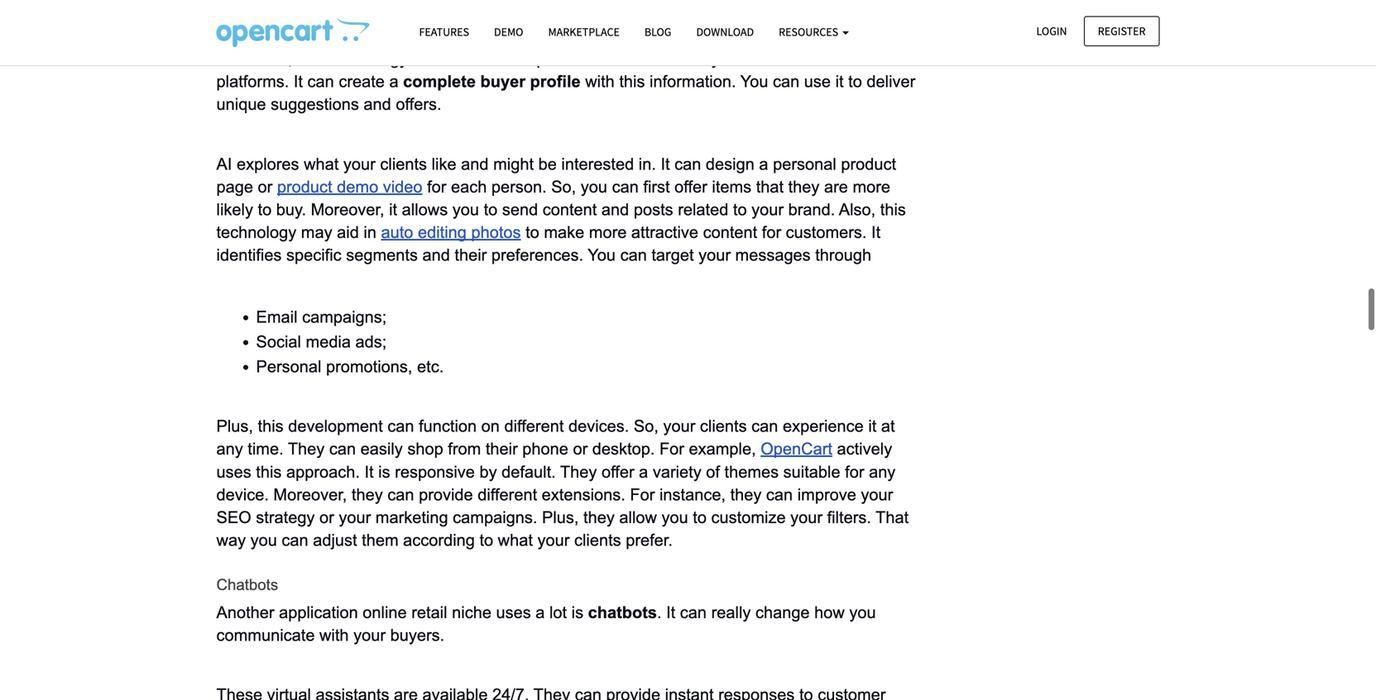 Task type: describe. For each thing, give the bounding box(es) containing it.
can up opencart link
[[752, 418, 778, 436]]

personal
[[256, 358, 321, 376]]

customize
[[711, 509, 786, 527]]

actively uses this approach. it is responsive by default. they offer a variety of themes suitable for any device. moreover, they can provide different extensions. for instance, they can improve your seo strategy or your marketing campaigns. plus, they allow you to customize your filters. that way you can adjust them according to what your clients prefer.
[[216, 440, 913, 550]]

blog link
[[632, 17, 684, 46]]

ai
[[216, 155, 232, 173]]

for inside to make more attractive content for customers. it identifies specific segments and their preferences. you can target your messages through
[[762, 224, 781, 242]]

complete
[[403, 73, 476, 91]]

it inside first of all, this technology considers all the previous interactions of your clients with the platforms. it can create a
[[294, 73, 303, 91]]

of up information.
[[693, 50, 707, 68]]

by
[[479, 463, 497, 481]]

so, inside for each person. so, you can first offer items that they are more likely to buy. moreover, it allows you to send content and posts related to your brand. also, this technology may aid in
[[551, 178, 576, 196]]

actively
[[837, 440, 892, 459]]

communicate
[[216, 627, 315, 645]]

auto editing photos link
[[381, 222, 521, 243]]

clients inside first of all, this technology considers all the previous interactions of your clients with the platforms. it can create a
[[748, 50, 795, 68]]

what inside ai explores what your clients like and might be interested in. it can design a personal product page or
[[304, 155, 339, 173]]

or inside ai explores what your clients like and might be interested in. it can design a personal product page or
[[258, 178, 273, 196]]

a left lot
[[536, 604, 545, 622]]

moreover, inside for each person. so, you can first offer items that they are more likely to buy. moreover, it allows you to send content and posts related to your brand. also, this technology may aid in
[[311, 201, 384, 219]]

target
[[652, 246, 694, 265]]

desktop.
[[592, 440, 655, 459]]

specific
[[286, 246, 342, 265]]

preferences.
[[491, 246, 583, 265]]

personalized
[[216, 22, 306, 40]]

devices.
[[568, 418, 629, 436]]

can inside to make more attractive content for customers. it identifies specific segments and their preferences. you can target your messages through
[[620, 246, 647, 265]]

your down the improve
[[790, 509, 823, 527]]

it inside actively uses this approach. it is responsive by default. they offer a variety of themes suitable for any device. moreover, they can provide different extensions. for instance, they can improve your seo strategy or your marketing campaigns. plus, they allow you to customize your filters. that way you can adjust them according to what your clients prefer.
[[365, 463, 374, 481]]

login
[[1036, 24, 1067, 38]]

can inside ai explores what your clients like and might be interested in. it can design a personal product page or
[[675, 155, 701, 173]]

segments
[[346, 246, 418, 265]]

so, inside plus, this development can function on different devices. so, your clients can experience it at any time. they can easily shop from their phone or desktop. for example,
[[634, 418, 659, 436]]

it inside for each person. so, you can first offer items that they are more likely to buy. moreover, it allows you to send content and posts related to your brand. also, this technology may aid in
[[389, 201, 397, 219]]

first of all, this technology considers all the previous interactions of your clients with the platforms. it can create a
[[216, 50, 861, 91]]

that
[[876, 509, 909, 527]]

for inside for each person. so, you can first offer items that they are more likely to buy. moreover, it allows you to send content and posts related to your brand. also, this technology may aid in
[[427, 178, 446, 196]]

they up them
[[352, 486, 383, 504]]

your inside first of all, this technology considers all the previous interactions of your clients with the platforms. it can create a
[[711, 50, 744, 68]]

this inside first of all, this technology considers all the previous interactions of your clients with the platforms. it can create a
[[297, 50, 323, 68]]

download
[[696, 24, 754, 39]]

any inside actively uses this approach. it is responsive by default. they offer a variety of themes suitable for any device. moreover, they can provide different extensions. for instance, they can improve your seo strategy or your marketing campaigns. plus, they allow you to customize your filters. that way you can adjust them according to what your clients prefer.
[[869, 463, 896, 481]]

suitable
[[783, 463, 840, 481]]

can up easily on the left of the page
[[388, 418, 414, 436]]

allows
[[402, 201, 448, 219]]

seo
[[216, 509, 251, 527]]

you inside to make more attractive content for customers. it identifies specific segments and their preferences. you can target your messages through
[[588, 246, 616, 265]]

for inside plus, this development can function on different devices. so, your clients can experience it at any time. they can easily shop from their phone or desktop. for example,
[[660, 440, 684, 459]]

shop
[[407, 440, 443, 459]]

different inside actively uses this approach. it is responsive by default. they offer a variety of themes suitable for any device. moreover, they can provide different extensions. for instance, they can improve your seo strategy or your marketing campaigns. plus, they allow you to customize your filters. that way you can adjust them according to what your clients prefer.
[[478, 486, 537, 504]]

likely
[[216, 201, 253, 219]]

auto editing photos
[[381, 224, 521, 242]]

plus, this development can function on different devices. so, your clients can experience it at any time. they can easily shop from their phone or desktop. for example,
[[216, 418, 900, 459]]

your inside to make more attractive content for customers. it identifies specific segments and their preferences. you can target your messages through
[[698, 246, 731, 265]]

may
[[301, 224, 332, 242]]

for inside actively uses this approach. it is responsive by default. they offer a variety of themes suitable for any device. moreover, they can provide different extensions. for instance, they can improve your seo strategy or your marketing campaigns. plus, they allow you to customize your filters. that way you can adjust them according to what your clients prefer.
[[845, 463, 864, 481]]

social
[[256, 333, 301, 351]]

can down strategy
[[282, 532, 308, 550]]

login link
[[1022, 16, 1081, 46]]

your inside plus, this development can function on different devices. so, your clients can experience it at any time. they can easily shop from their phone or desktop. for example,
[[663, 418, 695, 436]]

change
[[755, 604, 810, 622]]

1 vertical spatial is
[[572, 604, 583, 622]]

of inside actively uses this approach. it is responsive by default. they offer a variety of themes suitable for any device. moreover, they can provide different extensions. for instance, they can improve your seo strategy or your marketing campaigns. plus, they allow you to customize your filters. that way you can adjust them according to what your clients prefer.
[[706, 463, 720, 481]]

1 vertical spatial product
[[277, 178, 332, 196]]

buy.
[[276, 201, 306, 219]]

posts
[[634, 201, 673, 219]]

to make more attractive content for customers. it identifies specific segments and their preferences. you can target your messages through
[[216, 224, 885, 265]]

this inside plus, this development can function on different devices. so, your clients can experience it at any time. they can easily shop from their phone or desktop. for example,
[[258, 418, 284, 436]]

related
[[678, 201, 729, 219]]

another
[[216, 604, 274, 622]]

online
[[363, 604, 407, 622]]

you down each
[[452, 201, 479, 219]]

of left all,
[[253, 50, 267, 68]]

niche
[[452, 604, 492, 622]]

and inside to make more attractive content for customers. it identifies specific segments and their preferences. you can target your messages through
[[422, 246, 450, 265]]

can inside first of all, this technology considers all the previous interactions of your clients with the platforms. it can create a
[[307, 73, 334, 91]]

extensions.
[[542, 486, 625, 504]]

might
[[493, 155, 534, 173]]

you inside ". it can really change how you communicate with your buyers."
[[849, 604, 876, 622]]

information.
[[650, 73, 736, 91]]

a inside ai explores what your clients like and might be interested in. it can design a personal product page or
[[759, 155, 768, 173]]

different inside plus, this development can function on different devices. so, your clients can experience it at any time. they can easily shop from their phone or desktop. for example,
[[504, 418, 564, 436]]

it inside ai explores what your clients like and might be interested in. it can design a personal product page or
[[661, 155, 670, 173]]

marketplace
[[548, 24, 620, 39]]

register link
[[1084, 16, 1160, 46]]

in.
[[639, 155, 656, 173]]

they inside plus, this development can function on different devices. so, your clients can experience it at any time. they can easily shop from their phone or desktop. for example,
[[288, 440, 325, 459]]

plus, inside plus, this development can function on different devices. so, your clients can experience it at any time. they can easily shop from their phone or desktop. for example,
[[216, 418, 253, 436]]

you down interested
[[581, 178, 607, 196]]

considers
[[412, 50, 483, 68]]

first
[[643, 178, 670, 196]]

integrating artificial intelligence in e-commerce operations image
[[216, 17, 369, 47]]

phone
[[522, 440, 568, 459]]

to down campaigns. on the bottom of page
[[480, 532, 493, 550]]

experience
[[380, 22, 457, 40]]

through
[[815, 246, 871, 265]]

it inside plus, this development can function on different devices. so, your clients can experience it at any time. they can easily shop from their phone or desktop. for example,
[[868, 418, 877, 436]]

design
[[706, 155, 755, 173]]

auto
[[381, 224, 413, 242]]

time.
[[248, 440, 284, 459]]

it inside to make more attractive content for customers. it identifies specific segments and their preferences. you can target your messages through
[[871, 224, 881, 242]]

their inside plus, this development can function on different devices. so, your clients can experience it at any time. they can easily shop from their phone or desktop. for example,
[[486, 440, 518, 459]]

deliver
[[867, 73, 916, 91]]

moreover, inside actively uses this approach. it is responsive by default. they offer a variety of themes suitable for any device. moreover, they can provide different extensions. for instance, they can improve your seo strategy or your marketing campaigns. plus, they allow you to customize your filters. that way you can adjust them according to what your clients prefer.
[[273, 486, 347, 504]]

to down items
[[733, 201, 747, 219]]

for inside actively uses this approach. it is responsive by default. they offer a variety of themes suitable for any device. moreover, they can provide different extensions. for instance, they can improve your seo strategy or your marketing campaigns. plus, they allow you to customize your filters. that way you can adjust them according to what your clients prefer.
[[630, 486, 655, 504]]

identifies
[[216, 246, 282, 265]]

at
[[881, 418, 895, 436]]

clients inside ai explores what your clients like and might be interested in. it can design a personal product page or
[[380, 155, 427, 173]]

interactions
[[604, 50, 688, 68]]

demo
[[337, 178, 378, 196]]

offers.
[[396, 95, 442, 114]]

retail
[[411, 604, 447, 622]]

themes
[[725, 463, 779, 481]]

with inside ". it can really change how you communicate with your buyers."
[[319, 627, 349, 645]]

to up photos
[[484, 201, 498, 219]]

you down strategy
[[250, 532, 277, 550]]

buyers.
[[390, 627, 445, 645]]

personalized shopping experience
[[216, 22, 457, 40]]

each
[[451, 178, 487, 196]]

marketplace link
[[536, 17, 632, 46]]

filters.
[[827, 509, 871, 527]]

your up adjust
[[339, 509, 371, 527]]

opencart link
[[761, 439, 832, 460]]

a inside first of all, this technology considers all the previous interactions of your clients with the platforms. it can create a
[[389, 73, 399, 91]]

this inside actively uses this approach. it is responsive by default. they offer a variety of themes suitable for any device. moreover, they can provide different extensions. for instance, they can improve your seo strategy or your marketing campaigns. plus, they allow you to customize your filters. that way you can adjust them according to what your clients prefer.
[[256, 463, 282, 481]]

your down the "extensions." on the left bottom
[[537, 532, 570, 550]]

demo
[[494, 24, 523, 39]]

you down instance,
[[662, 509, 688, 527]]

another application online retail niche uses a lot is chatbots
[[216, 604, 657, 622]]

lot
[[549, 604, 567, 622]]

on
[[481, 418, 500, 436]]

offer inside for each person. so, you can first offer items that they are more likely to buy. moreover, it allows you to send content and posts related to your brand. also, this technology may aid in
[[675, 178, 707, 196]]

allow
[[619, 509, 657, 527]]

and inside with this information. you can use it to deliver unique suggestions and offers.
[[364, 95, 391, 114]]

2 the from the left
[[834, 50, 857, 68]]

1 horizontal spatial uses
[[496, 604, 531, 622]]

items
[[712, 178, 752, 196]]

explores
[[237, 155, 299, 173]]

blog
[[645, 24, 671, 39]]

experience
[[783, 418, 864, 436]]

promotions,
[[326, 358, 413, 376]]



Task type: vqa. For each thing, say whether or not it's contained in the screenshot.
page
yes



Task type: locate. For each thing, give the bounding box(es) containing it.
and
[[364, 95, 391, 114], [461, 155, 489, 173], [602, 201, 629, 219], [422, 246, 450, 265]]

to
[[848, 73, 862, 91], [258, 201, 272, 219], [484, 201, 498, 219], [733, 201, 747, 219], [526, 224, 539, 242], [693, 509, 707, 527], [480, 532, 493, 550]]

they up the customize
[[730, 486, 762, 504]]

are
[[824, 178, 848, 196]]

0 horizontal spatial more
[[589, 224, 627, 242]]

uses right niche
[[496, 604, 531, 622]]

to inside with this information. you can use it to deliver unique suggestions and offers.
[[848, 73, 862, 91]]

can inside with this information. you can use it to deliver unique suggestions and offers.
[[773, 73, 800, 91]]

ai explores what your clients like and might be interested in. it can design a personal product page or
[[216, 155, 901, 196]]

can right .
[[680, 604, 707, 622]]

use
[[804, 73, 831, 91]]

1 vertical spatial plus,
[[542, 509, 579, 527]]

1 horizontal spatial is
[[572, 604, 583, 622]]

moreover, down approach.
[[273, 486, 347, 504]]

0 vertical spatial for
[[660, 440, 684, 459]]

more inside to make more attractive content for customers. it identifies specific segments and their preferences. you can target your messages through
[[589, 224, 627, 242]]

previous
[[537, 50, 599, 68]]

create
[[339, 73, 385, 91]]

what down campaigns. on the bottom of page
[[498, 532, 533, 550]]

1 vertical spatial with
[[585, 73, 615, 91]]

1 horizontal spatial you
[[740, 73, 768, 91]]

of down "example,"
[[706, 463, 720, 481]]

1 horizontal spatial the
[[834, 50, 857, 68]]

and inside for each person. so, you can first offer items that they are more likely to buy. moreover, it allows you to send content and posts related to your brand. also, this technology may aid in
[[602, 201, 629, 219]]

you
[[740, 73, 768, 91], [588, 246, 616, 265]]

approach.
[[286, 463, 360, 481]]

0 vertical spatial any
[[216, 440, 243, 459]]

suggestions
[[271, 95, 359, 114]]

1 vertical spatial they
[[560, 463, 597, 481]]

to inside to make more attractive content for customers. it identifies specific segments and their preferences. you can target your messages through
[[526, 224, 539, 242]]

plus, inside actively uses this approach. it is responsive by default. they offer a variety of themes suitable for any device. moreover, they can provide different extensions. for instance, they can improve your seo strategy or your marketing campaigns. plus, they allow you to customize your filters. that way you can adjust them according to what your clients prefer.
[[542, 509, 579, 527]]

with up use
[[800, 50, 829, 68]]

it right in.
[[661, 155, 670, 173]]

2 horizontal spatial for
[[845, 463, 864, 481]]

0 horizontal spatial any
[[216, 440, 243, 459]]

and inside ai explores what your clients like and might be interested in. it can design a personal product page or
[[461, 155, 489, 173]]

0 vertical spatial more
[[853, 178, 890, 196]]

0 horizontal spatial the
[[509, 50, 532, 68]]

with this information. you can use it to deliver unique suggestions and offers.
[[216, 73, 920, 114]]

clients inside actively uses this approach. it is responsive by default. they offer a variety of themes suitable for any device. moreover, they can provide different extensions. for instance, they can improve your seo strategy or your marketing campaigns. plus, they allow you to customize your filters. that way you can adjust them according to what your clients prefer.
[[574, 532, 621, 550]]

they inside for each person. so, you can first offer items that they are more likely to buy. moreover, it allows you to send content and posts related to your brand. also, this technology may aid in
[[788, 178, 820, 196]]

your up 'variety'
[[663, 418, 695, 436]]

content
[[543, 201, 597, 219], [703, 224, 757, 242]]

your inside ". it can really change how you communicate with your buyers."
[[353, 627, 386, 645]]

they down the "extensions." on the left bottom
[[583, 509, 615, 527]]

0 vertical spatial you
[[740, 73, 768, 91]]

technology inside for each person. so, you can first offer items that they are more likely to buy. moreover, it allows you to send content and posts related to your brand. also, this technology may aid in
[[216, 224, 296, 242]]

the down the 'resources' link
[[834, 50, 857, 68]]

1 vertical spatial you
[[588, 246, 616, 265]]

chatbots
[[588, 604, 657, 622]]

1 horizontal spatial content
[[703, 224, 757, 242]]

your down download "link" in the top of the page
[[711, 50, 744, 68]]

this up the time.
[[258, 418, 284, 436]]

this right "also,"
[[880, 201, 906, 219]]

buyer
[[480, 73, 525, 91]]

is right lot
[[572, 604, 583, 622]]

they up approach.
[[288, 440, 325, 459]]

you inside with this information. you can use it to deliver unique suggestions and offers.
[[740, 73, 768, 91]]

page
[[216, 178, 253, 196]]

plus, down the "extensions." on the left bottom
[[542, 509, 579, 527]]

and down the editing
[[422, 246, 450, 265]]

profile
[[530, 73, 581, 91]]

chatbots
[[216, 577, 283, 594]]

2 vertical spatial or
[[319, 509, 334, 527]]

can left first
[[612, 178, 639, 196]]

can up marketing
[[388, 486, 414, 504]]

function
[[419, 418, 477, 436]]

to up preferences.
[[526, 224, 539, 242]]

or inside actively uses this approach. it is responsive by default. they offer a variety of themes suitable for any device. moreover, they can provide different extensions. for instance, they can improve your seo strategy or your marketing campaigns. plus, they allow you to customize your filters. that way you can adjust them according to what your clients prefer.
[[319, 509, 334, 527]]

for up 'variety'
[[660, 440, 684, 459]]

2 horizontal spatial with
[[800, 50, 829, 68]]

0 horizontal spatial you
[[588, 246, 616, 265]]

for
[[660, 440, 684, 459], [630, 486, 655, 504]]

moreover, up aid
[[311, 201, 384, 219]]

features
[[419, 24, 469, 39]]

aid
[[337, 224, 359, 242]]

0 vertical spatial different
[[504, 418, 564, 436]]

a down desktop.
[[639, 463, 648, 481]]

clients down allow
[[574, 532, 621, 550]]

0 horizontal spatial or
[[258, 178, 273, 196]]

so, down be on the left top
[[551, 178, 576, 196]]

their inside to make more attractive content for customers. it identifies specific segments and their preferences. you can target your messages through
[[455, 246, 487, 265]]

email
[[256, 308, 298, 326]]

0 horizontal spatial technology
[[216, 224, 296, 242]]

how
[[814, 604, 845, 622]]

content down related
[[703, 224, 757, 242]]

.
[[657, 604, 662, 622]]

from
[[448, 440, 481, 459]]

1 horizontal spatial technology
[[328, 50, 408, 68]]

unique
[[216, 95, 266, 114]]

2 horizontal spatial it
[[868, 418, 877, 436]]

their down on
[[486, 440, 518, 459]]

according
[[403, 532, 475, 550]]

provide
[[419, 486, 473, 504]]

1 horizontal spatial they
[[560, 463, 597, 481]]

can up suggestions
[[307, 73, 334, 91]]

can inside ". it can really change how you communicate with your buyers."
[[680, 604, 707, 622]]

0 horizontal spatial they
[[288, 440, 325, 459]]

brand.
[[788, 201, 835, 219]]

or up adjust
[[319, 509, 334, 527]]

different up the phone
[[504, 418, 564, 436]]

video
[[383, 178, 422, 196]]

or
[[258, 178, 273, 196], [573, 440, 588, 459], [319, 509, 334, 527]]

you right how
[[849, 604, 876, 622]]

1 horizontal spatial offer
[[675, 178, 707, 196]]

messages
[[735, 246, 811, 265]]

1 vertical spatial or
[[573, 440, 588, 459]]

content up make
[[543, 201, 597, 219]]

offer inside actively uses this approach. it is responsive by default. they offer a variety of themes suitable for any device. moreover, they can provide different extensions. for instance, they can improve your seo strategy or your marketing campaigns. plus, they allow you to customize your filters. that way you can adjust them according to what your clients prefer.
[[602, 463, 634, 481]]

product demo video link
[[277, 177, 422, 197]]

more right make
[[589, 224, 627, 242]]

it down "also,"
[[871, 224, 881, 242]]

0 vertical spatial what
[[304, 155, 339, 173]]

1 vertical spatial so,
[[634, 418, 659, 436]]

etc.
[[417, 358, 444, 376]]

uses up device.
[[216, 463, 251, 481]]

any inside plus, this development can function on different devices. so, your clients can experience it at any time. they can easily shop from their phone or desktop. for example,
[[216, 440, 243, 459]]

different up campaigns. on the bottom of page
[[478, 486, 537, 504]]

for each person. so, you can first offer items that they are more likely to buy. moreover, it allows you to send content and posts related to your brand. also, this technology may aid in
[[216, 178, 911, 242]]

more up "also,"
[[853, 178, 890, 196]]

your down online on the left bottom
[[353, 627, 386, 645]]

with inside with this information. you can use it to deliver unique suggestions and offers.
[[585, 73, 615, 91]]

or down devices.
[[573, 440, 588, 459]]

offer up related
[[675, 178, 707, 196]]

0 vertical spatial content
[[543, 201, 597, 219]]

first
[[216, 50, 249, 68]]

with down previous
[[585, 73, 615, 91]]

them
[[362, 532, 399, 550]]

ads;
[[355, 333, 387, 351]]

0 horizontal spatial it
[[389, 201, 397, 219]]

1 vertical spatial more
[[589, 224, 627, 242]]

product demo video
[[277, 178, 422, 196]]

it left at
[[868, 418, 877, 436]]

easily
[[361, 440, 403, 459]]

with inside first of all, this technology considers all the previous interactions of your clients with the platforms. it can create a
[[800, 50, 829, 68]]

photos
[[471, 224, 521, 242]]

clients inside plus, this development can function on different devices. so, your clients can experience it at any time. they can easily shop from their phone or desktop. for example,
[[700, 418, 747, 436]]

technology inside first of all, this technology considers all the previous interactions of your clients with the platforms. it can create a
[[328, 50, 408, 68]]

plus, up the time.
[[216, 418, 253, 436]]

0 horizontal spatial what
[[304, 155, 339, 173]]

moreover,
[[311, 201, 384, 219], [273, 486, 347, 504]]

0 vertical spatial technology
[[328, 50, 408, 68]]

variety
[[653, 463, 702, 481]]

0 vertical spatial uses
[[216, 463, 251, 481]]

this right all,
[[297, 50, 323, 68]]

0 vertical spatial it
[[835, 73, 844, 91]]

interested
[[561, 155, 634, 173]]

can left use
[[773, 73, 800, 91]]

this down the 'interactions'
[[619, 73, 645, 91]]

for down "like"
[[427, 178, 446, 196]]

0 vertical spatial so,
[[551, 178, 576, 196]]

campaigns;
[[302, 308, 387, 326]]

0 horizontal spatial so,
[[551, 178, 576, 196]]

your up demo
[[343, 155, 376, 173]]

0 vertical spatial moreover,
[[311, 201, 384, 219]]

you down for each person. so, you can first offer items that they are more likely to buy. moreover, it allows you to send content and posts related to your brand. also, this technology may aid in
[[588, 246, 616, 265]]

and down create
[[364, 95, 391, 114]]

0 horizontal spatial product
[[277, 178, 332, 196]]

1 vertical spatial for
[[630, 486, 655, 504]]

adjust
[[313, 532, 357, 550]]

1 vertical spatial uses
[[496, 604, 531, 622]]

0 horizontal spatial uses
[[216, 463, 251, 481]]

it right .
[[666, 604, 675, 622]]

for up messages
[[762, 224, 781, 242]]

it inside with this information. you can use it to deliver unique suggestions and offers.
[[835, 73, 844, 91]]

it down easily on the left of the page
[[365, 463, 374, 481]]

1 vertical spatial different
[[478, 486, 537, 504]]

clients down resources
[[748, 50, 795, 68]]

technology up create
[[328, 50, 408, 68]]

to left buy.
[[258, 201, 272, 219]]

technology up "identifies"
[[216, 224, 296, 242]]

content inside for each person. so, you can first offer items that they are more likely to buy. moreover, it allows you to send content and posts related to your brand. also, this technology may aid in
[[543, 201, 597, 219]]

2 vertical spatial it
[[868, 418, 877, 436]]

1 horizontal spatial for
[[762, 224, 781, 242]]

is inside actively uses this approach. it is responsive by default. they offer a variety of themes suitable for any device. moreover, they can provide different extensions. for instance, they can improve your seo strategy or your marketing campaigns. plus, they allow you to customize your filters. that way you can adjust them according to what your clients prefer.
[[378, 463, 390, 481]]

more inside for each person. so, you can first offer items that they are more likely to buy. moreover, it allows you to send content and posts related to your brand. also, this technology may aid in
[[853, 178, 890, 196]]

1 vertical spatial what
[[498, 532, 533, 550]]

content inside to make more attractive content for customers. it identifies specific segments and their preferences. you can target your messages through
[[703, 224, 757, 242]]

this inside for each person. so, you can first offer items that they are more likely to buy. moreover, it allows you to send content and posts related to your brand. also, this technology may aid in
[[880, 201, 906, 219]]

a inside actively uses this approach. it is responsive by default. they offer a variety of themes suitable for any device. moreover, they can provide different extensions. for instance, they can improve your seo strategy or your marketing campaigns. plus, they allow you to customize your filters. that way you can adjust them according to what your clients prefer.
[[639, 463, 648, 481]]

improve
[[798, 486, 856, 504]]

1 horizontal spatial plus,
[[542, 509, 579, 527]]

your right "target"
[[698, 246, 731, 265]]

a up that
[[759, 155, 768, 173]]

is down easily on the left of the page
[[378, 463, 390, 481]]

can right in.
[[675, 155, 701, 173]]

0 vertical spatial they
[[288, 440, 325, 459]]

download link
[[684, 17, 766, 46]]

complete buyer profile
[[403, 73, 581, 91]]

0 vertical spatial plus,
[[216, 418, 253, 436]]

clients up video
[[380, 155, 427, 173]]

development
[[288, 418, 383, 436]]

uses inside actively uses this approach. it is responsive by default. they offer a variety of themes suitable for any device. moreover, they can provide different extensions. for instance, they can improve your seo strategy or your marketing campaigns. plus, they allow you to customize your filters. that way you can adjust them according to what your clients prefer.
[[216, 463, 251, 481]]

to down instance,
[[693, 509, 707, 527]]

what up product demo video
[[304, 155, 339, 173]]

1 vertical spatial any
[[869, 463, 896, 481]]

any down actively
[[869, 463, 896, 481]]

1 the from the left
[[509, 50, 532, 68]]

1 vertical spatial offer
[[602, 463, 634, 481]]

2 vertical spatial for
[[845, 463, 864, 481]]

for
[[427, 178, 446, 196], [762, 224, 781, 242], [845, 463, 864, 481]]

0 horizontal spatial with
[[319, 627, 349, 645]]

0 horizontal spatial plus,
[[216, 418, 253, 436]]

0 horizontal spatial content
[[543, 201, 597, 219]]

0 vertical spatial with
[[800, 50, 829, 68]]

they up the "extensions." on the left bottom
[[560, 463, 597, 481]]

personal
[[773, 155, 836, 173]]

0 vertical spatial offer
[[675, 178, 707, 196]]

2 horizontal spatial or
[[573, 440, 588, 459]]

device.
[[216, 486, 269, 504]]

features link
[[407, 17, 482, 46]]

0 vertical spatial product
[[841, 155, 896, 173]]

0 horizontal spatial for
[[427, 178, 446, 196]]

this inside with this information. you can use it to deliver unique suggestions and offers.
[[619, 73, 645, 91]]

prefer.
[[626, 532, 673, 550]]

be
[[538, 155, 557, 173]]

campaigns.
[[453, 509, 537, 527]]

it right use
[[835, 73, 844, 91]]

0 horizontal spatial is
[[378, 463, 390, 481]]

you down download "link" in the top of the page
[[740, 73, 768, 91]]

1 vertical spatial moreover,
[[273, 486, 347, 504]]

1 horizontal spatial or
[[319, 509, 334, 527]]

1 vertical spatial technology
[[216, 224, 296, 242]]

can down themes
[[766, 486, 793, 504]]

also,
[[839, 201, 876, 219]]

for down actively
[[845, 463, 864, 481]]

they
[[288, 440, 325, 459], [560, 463, 597, 481]]

1 horizontal spatial product
[[841, 155, 896, 173]]

in
[[364, 224, 376, 242]]

example,
[[689, 440, 756, 459]]

really
[[711, 604, 751, 622]]

can down development
[[329, 440, 356, 459]]

1 vertical spatial it
[[389, 201, 397, 219]]

or inside plus, this development can function on different devices. so, your clients can experience it at any time. they can easily shop from their phone or desktop. for example,
[[573, 440, 588, 459]]

to left deliver
[[848, 73, 862, 91]]

1 horizontal spatial more
[[853, 178, 890, 196]]

or down the explores
[[258, 178, 273, 196]]

customers.
[[786, 224, 867, 242]]

1 horizontal spatial with
[[585, 73, 615, 91]]

what inside actively uses this approach. it is responsive by default. they offer a variety of themes suitable for any device. moreover, they can provide different extensions. for instance, they can improve your seo strategy or your marketing campaigns. plus, they allow you to customize your filters. that way you can adjust them according to what your clients prefer.
[[498, 532, 533, 550]]

2 vertical spatial with
[[319, 627, 349, 645]]

1 vertical spatial content
[[703, 224, 757, 242]]

your inside for each person. so, you can first offer items that they are more likely to buy. moreover, it allows you to send content and posts related to your brand. also, this technology may aid in
[[752, 201, 784, 219]]

0 vertical spatial their
[[455, 246, 487, 265]]

your down that
[[752, 201, 784, 219]]

it inside ". it can really change how you communicate with your buyers."
[[666, 604, 675, 622]]

product inside ai explores what your clients like and might be interested in. it can design a personal product page or
[[841, 155, 896, 173]]

0 horizontal spatial for
[[630, 486, 655, 504]]

this down the time.
[[256, 463, 282, 481]]

1 vertical spatial their
[[486, 440, 518, 459]]

email campaigns; social media ads; personal promotions, etc.
[[256, 308, 444, 376]]

with down application
[[319, 627, 349, 645]]

it up the auto
[[389, 201, 397, 219]]

1 vertical spatial for
[[762, 224, 781, 242]]

send
[[502, 201, 538, 219]]

shopping
[[310, 22, 375, 40]]

your up that
[[861, 486, 893, 504]]

1 horizontal spatial it
[[835, 73, 844, 91]]

0 vertical spatial is
[[378, 463, 390, 481]]

offer down desktop.
[[602, 463, 634, 481]]

1 horizontal spatial any
[[869, 463, 896, 481]]

all
[[488, 50, 504, 68]]

1 horizontal spatial for
[[660, 440, 684, 459]]

0 horizontal spatial offer
[[602, 463, 634, 481]]

can inside for each person. so, you can first offer items that they are more likely to buy. moreover, it allows you to send content and posts related to your brand. also, this technology may aid in
[[612, 178, 639, 196]]

so, up desktop.
[[634, 418, 659, 436]]

they inside actively uses this approach. it is responsive by default. they offer a variety of themes suitable for any device. moreover, they can provide different extensions. for instance, they can improve your seo strategy or your marketing campaigns. plus, they allow you to customize your filters. that way you can adjust them according to what your clients prefer.
[[560, 463, 597, 481]]

default.
[[502, 463, 556, 481]]

can down attractive
[[620, 246, 647, 265]]

0 vertical spatial for
[[427, 178, 446, 196]]

your inside ai explores what your clients like and might be interested in. it can design a personal product page or
[[343, 155, 376, 173]]

instance,
[[660, 486, 726, 504]]

1 horizontal spatial so,
[[634, 418, 659, 436]]

1 horizontal spatial what
[[498, 532, 533, 550]]

product up the are
[[841, 155, 896, 173]]

all,
[[272, 50, 293, 68]]

plus,
[[216, 418, 253, 436], [542, 509, 579, 527]]

0 vertical spatial or
[[258, 178, 273, 196]]

and left posts
[[602, 201, 629, 219]]



